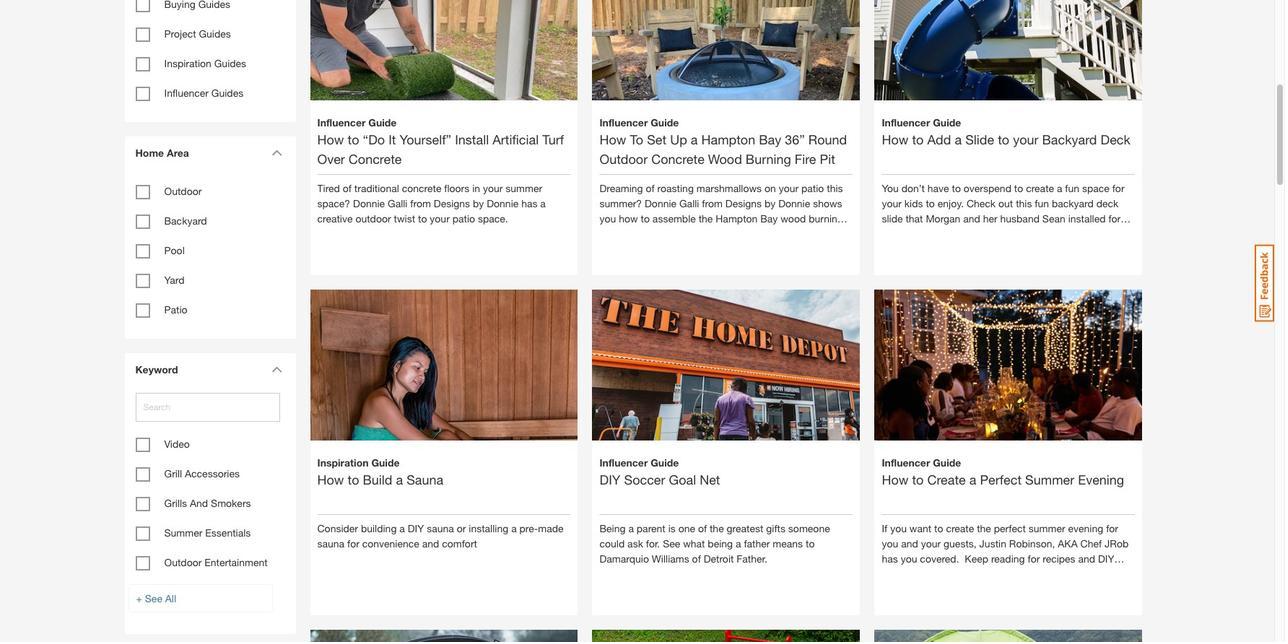 Task type: vqa. For each thing, say whether or not it's contained in the screenshot.
the right select
no



Task type: describe. For each thing, give the bounding box(es) containing it.
4 donnie from the left
[[779, 197, 811, 209]]

backyard inside influencer guide how to add a slide to your backyard deck
[[1043, 131, 1098, 147]]

evening
[[1069, 522, 1104, 534]]

slide
[[882, 212, 903, 224]]

chef
[[1081, 537, 1102, 549]]

overspend
[[964, 182, 1012, 194]]

for up jrob
[[1107, 522, 1119, 534]]

you down assemble
[[646, 227, 662, 240]]

influencer guides
[[164, 87, 244, 99]]

designs for install
[[434, 197, 470, 209]]

father.
[[737, 552, 768, 565]]

guide for goal
[[651, 456, 679, 469]]

all
[[165, 592, 176, 605]]

+
[[136, 592, 142, 605]]

caret icon image for home area
[[271, 150, 282, 156]]

of down what
[[692, 552, 701, 565]]

for inside dreaming of roasting marshmallows on your patio this summer? donnie galli from designs by donnie shows you how to assemble the hampton bay wood burning fire pit for you and your guests to enjoy all season long.
[[631, 227, 643, 240]]

has inside tired of traditional concrete floors in your summer space? donnie galli from designs by donnie has a creative outdoor twist to your patio space.
[[522, 197, 538, 209]]

of inside tired of traditional concrete floors in your summer space? donnie galli from designs by donnie has a creative outdoor twist to your patio space.
[[343, 182, 352, 194]]

kids
[[905, 197, 924, 209]]

install
[[455, 131, 489, 147]]

0 horizontal spatial sauna
[[317, 537, 345, 549]]

or
[[457, 522, 466, 534]]

this inside you don't have to overspend to create a fun space for your kids to enjoy. check out this fun backyard deck slide that morgan and her husband sean installed for their son.
[[1016, 197, 1033, 209]]

by for bay
[[765, 197, 776, 209]]

roasting
[[658, 182, 694, 194]]

being
[[600, 522, 626, 534]]

outdoor inside tired of traditional concrete floors in your summer space? donnie galli from designs by donnie has a creative outdoor twist to your patio space.
[[356, 212, 391, 224]]

diy inside influencer guide diy soccer goal net
[[600, 471, 621, 487]]

a inside influencer guide how to create a perfect summer evening
[[970, 471, 977, 487]]

your right on
[[779, 182, 799, 194]]

consider building a diy sauna or installing a pre-made sauna for convenience and comfort
[[317, 522, 564, 549]]

outdoor entertainment
[[164, 556, 268, 568]]

add
[[928, 131, 952, 147]]

tired
[[317, 182, 340, 194]]

made
[[538, 522, 564, 534]]

the inside being a parent is one of the greatest gifts someone could ask for. see what being a father means to damarquio williams of detroit father.
[[710, 522, 724, 534]]

parent
[[637, 522, 666, 534]]

influencer guide how to set up a hampton bay 36" round outdoor concrete wood burning fire pit
[[600, 116, 847, 167]]

ideas
[[882, 567, 906, 580]]

you
[[882, 182, 899, 194]]

your inside you don't have to overspend to create a fun space for your kids to enjoy. check out this fun backyard deck slide that morgan and her husband sean installed for their son.
[[882, 197, 902, 209]]

smokers
[[211, 497, 251, 509]]

ever
[[1047, 567, 1066, 580]]

how for how to build a sauna
[[317, 471, 344, 487]]

grills
[[164, 497, 187, 509]]

how to "do it yourself" install artificial turf over concrete image
[[310, 0, 578, 193]]

to right how
[[641, 212, 650, 224]]

patio inside tired of traditional concrete floors in your summer space? donnie galli from designs by donnie has a creative outdoor twist to your patio space.
[[453, 212, 475, 224]]

bay inside dreaming of roasting marshmallows on your patio this summer? donnie galli from designs by donnie shows you how to assemble the hampton bay wood burning fire pit for you and your guests to enjoy all season long.
[[761, 212, 778, 224]]

you up fire
[[600, 212, 616, 224]]

influencer guide how to create a perfect summer evening
[[882, 456, 1125, 487]]

to left 'enjoy'
[[741, 227, 750, 240]]

keep
[[965, 552, 989, 565]]

to right the ideas at right
[[909, 567, 918, 580]]

comfort
[[442, 537, 477, 549]]

slide
[[966, 131, 995, 147]]

perfect
[[994, 522, 1026, 534]]

create
[[928, 471, 966, 487]]

is
[[669, 522, 676, 534]]

how for how to set up a hampton bay 36" round outdoor concrete wood burning fire pit
[[600, 131, 627, 147]]

means
[[773, 537, 803, 549]]

create inside if you want to create the perfect summer evening for you and your guests, justin robinson, aka chef jrob has you covered.  keep reading for recipes and diy ideas to make this the best summer ever with help from the home depot.
[[947, 522, 975, 534]]

best
[[985, 567, 1004, 580]]

inspiration guide how to build a sauna
[[317, 456, 444, 487]]

"do
[[363, 131, 385, 147]]

0 horizontal spatial patio
[[164, 303, 188, 316]]

jrob
[[1105, 537, 1129, 549]]

0 horizontal spatial outdoor
[[164, 185, 202, 197]]

build
[[363, 471, 393, 487]]

deck
[[1101, 131, 1131, 147]]

grills and smokers
[[164, 497, 251, 509]]

dreaming
[[600, 182, 643, 194]]

guide for "do
[[369, 116, 397, 128]]

guide for set
[[651, 116, 679, 128]]

patio inside dreaming of roasting marshmallows on your patio this summer? donnie galli from designs by donnie shows you how to assemble the hampton bay wood burning fire pit for you and your guests to enjoy all season long.
[[802, 182, 824, 194]]

reading
[[992, 552, 1025, 565]]

a inside inspiration guide how to build a sauna
[[396, 471, 403, 487]]

dreaming of roasting marshmallows on your patio this summer? donnie galli from designs by donnie shows you how to assemble the hampton bay wood burning fire pit for you and your guests to enjoy all season long.
[[600, 182, 852, 240]]

traditional
[[355, 182, 399, 194]]

sean
[[1043, 212, 1066, 224]]

influencer for how to create a perfect summer evening
[[882, 456, 931, 469]]

to inside the 'influencer guide how to "do it yourself" install artificial turf over concrete'
[[348, 131, 359, 147]]

and inside dreaming of roasting marshmallows on your patio this summer? donnie galli from designs by donnie shows you how to assemble the hampton bay wood burning fire pit for you and your guests to enjoy all season long.
[[665, 227, 682, 240]]

ask
[[628, 537, 644, 549]]

home inside "home area" button
[[135, 147, 164, 159]]

summer for artificial
[[506, 182, 543, 194]]

enjoy.
[[938, 197, 964, 209]]

Search search field
[[135, 393, 280, 422]]

influencer for how to "do it yourself" install artificial turf over concrete
[[317, 116, 366, 128]]

being a parent is one of the greatest gifts someone could ask for. see what being a father means to damarquio williams of detroit father.
[[600, 522, 830, 565]]

2 donnie from the left
[[487, 197, 519, 209]]

creative
[[317, 212, 353, 224]]

how for how to create a perfect summer evening
[[882, 471, 909, 487]]

season
[[792, 227, 824, 240]]

net
[[700, 471, 720, 487]]

a inside influencer guide how to set up a hampton bay 36" round outdoor concrete wood burning fire pit
[[691, 131, 698, 147]]

your down 'floors'
[[430, 212, 450, 224]]

of right one
[[698, 522, 707, 534]]

36"
[[785, 131, 805, 147]]

concrete inside the 'influencer guide how to "do it yourself" install artificial turf over concrete'
[[349, 151, 402, 167]]

guides for project guides
[[199, 27, 231, 40]]

concrete inside influencer guide how to set up a hampton bay 36" round outdoor concrete wood burning fire pit
[[652, 151, 705, 167]]

outdoor inside influencer guide how to set up a hampton bay 36" round outdoor concrete wood burning fire pit
[[600, 151, 648, 167]]

area
[[167, 147, 189, 159]]

detroit
[[704, 552, 734, 565]]

how
[[619, 212, 638, 224]]

recipes
[[1043, 552, 1076, 565]]

to right want on the right of page
[[935, 522, 944, 534]]

turf
[[543, 131, 564, 147]]

building
[[361, 522, 397, 534]]

summer?
[[600, 197, 642, 209]]

and inside you don't have to overspend to create a fun space for your kids to enjoy. check out this fun backyard deck slide that morgan and her husband sean installed for their son.
[[964, 212, 981, 224]]

influencer for how to add a slide to your backyard deck
[[882, 116, 931, 128]]

for up deck
[[1113, 182, 1125, 194]]

soccer
[[624, 471, 666, 487]]

a left pre-
[[511, 522, 517, 534]]

you down if
[[882, 537, 899, 549]]

this inside if you want to create the perfect summer evening for you and your guests, justin robinson, aka chef jrob has you covered.  keep reading for recipes and diy ideas to make this the best summer ever with help from the home depot.
[[949, 567, 965, 580]]

to inside inspiration guide how to build a sauna
[[348, 471, 359, 487]]

make
[[921, 567, 946, 580]]

to left add
[[913, 131, 924, 147]]

inspiration guides
[[164, 57, 246, 69]]

hampton inside influencer guide how to set up a hampton bay 36" round outdoor concrete wood burning fire pit
[[702, 131, 756, 147]]

how to create a perfect summer evening image
[[875, 265, 1143, 533]]

pit
[[820, 151, 836, 167]]

summer inside influencer guide how to create a perfect summer evening
[[1026, 471, 1075, 487]]

to right slide
[[998, 131, 1010, 147]]

diy soccer goal net image
[[593, 265, 861, 533]]

williams
[[652, 552, 690, 565]]

for down deck
[[1109, 212, 1121, 224]]

over
[[317, 151, 345, 167]]

her
[[984, 212, 998, 224]]

twist
[[394, 212, 415, 224]]

home inside if you want to create the perfect summer evening for you and your guests, justin robinson, aka chef jrob has you covered.  keep reading for recipes and diy ideas to make this the best summer ever with help from the home depot.
[[902, 583, 929, 595]]

out
[[999, 197, 1014, 209]]

to up enjoy.
[[952, 182, 961, 194]]

all
[[779, 227, 789, 240]]

it
[[389, 131, 396, 147]]

a down greatest
[[736, 537, 741, 549]]

accessories
[[185, 467, 240, 480]]

your right in
[[483, 182, 503, 194]]

2 vertical spatial summer
[[1007, 567, 1044, 580]]

inspiration for inspiration guide how to build a sauna
[[317, 456, 369, 469]]

+ see all
[[136, 592, 176, 605]]

how to set up a hampton bay 36" round outdoor concrete wood burning fire pit image
[[593, 0, 861, 193]]

installing
[[469, 522, 509, 534]]

with
[[1069, 567, 1087, 580]]

1 donnie from the left
[[353, 197, 385, 209]]

how to add a slide to your backyard deck image
[[875, 0, 1143, 193]]

you right if
[[891, 522, 907, 534]]



Task type: locate. For each thing, give the bounding box(es) containing it.
0 horizontal spatial fun
[[1035, 197, 1050, 209]]

from down marshmallows
[[702, 197, 723, 209]]

0 vertical spatial summer
[[506, 182, 543, 194]]

influencer inside influencer guide how to set up a hampton bay 36" round outdoor concrete wood burning fire pit
[[600, 116, 648, 128]]

diy
[[600, 471, 621, 487], [408, 522, 424, 534], [1099, 552, 1115, 565]]

husband
[[1001, 212, 1040, 224]]

influencer up "do
[[317, 116, 366, 128]]

patio up shows
[[802, 182, 824, 194]]

1 horizontal spatial home
[[902, 583, 929, 595]]

damarquio
[[600, 552, 649, 565]]

1 vertical spatial outdoor
[[164, 556, 202, 568]]

your inside if you want to create the perfect summer evening for you and your guests, justin robinson, aka chef jrob has you covered.  keep reading for recipes and diy ideas to make this the best summer ever with help from the home depot.
[[921, 537, 941, 549]]

see down is
[[663, 537, 681, 549]]

the inside dreaming of roasting marshmallows on your patio this summer? donnie galli from designs by donnie shows you how to assemble the hampton bay wood burning fire pit for you and your guests to enjoy all season long.
[[699, 212, 713, 224]]

guides up influencer guides
[[214, 57, 246, 69]]

designs inside dreaming of roasting marshmallows on your patio this summer? donnie galli from designs by donnie shows you how to assemble the hampton bay wood burning fire pit for you and your guests to enjoy all season long.
[[726, 197, 762, 209]]

guide up "goal"
[[651, 456, 679, 469]]

goal
[[669, 471, 696, 487]]

hampton up guests
[[716, 212, 758, 224]]

guide
[[369, 116, 397, 128], [651, 116, 679, 128], [933, 116, 962, 128], [372, 456, 400, 469], [651, 456, 679, 469], [933, 456, 962, 469]]

inspiration up build
[[317, 456, 369, 469]]

a up ask
[[629, 522, 634, 534]]

2 horizontal spatial from
[[1112, 567, 1133, 580]]

from inside dreaming of roasting marshmallows on your patio this summer? donnie galli from designs by donnie shows you how to assemble the hampton bay wood burning fire pit for you and your guests to enjoy all season long.
[[702, 197, 723, 209]]

your down assemble
[[685, 227, 705, 240]]

and left comfort
[[422, 537, 439, 549]]

your down want on the right of page
[[921, 537, 941, 549]]

3 donnie from the left
[[645, 197, 677, 209]]

0 horizontal spatial designs
[[434, 197, 470, 209]]

1 vertical spatial summer
[[1029, 522, 1066, 534]]

one
[[679, 522, 696, 534]]

to right twist
[[418, 212, 427, 224]]

round
[[809, 131, 847, 147]]

the up being
[[710, 522, 724, 534]]

sauna down 'consider'
[[317, 537, 345, 549]]

a up backyard
[[1057, 182, 1063, 194]]

1 horizontal spatial by
[[765, 197, 776, 209]]

see
[[663, 537, 681, 549], [145, 592, 162, 605]]

hampton up wood
[[702, 131, 756, 147]]

guide for create
[[933, 456, 962, 469]]

how
[[317, 131, 344, 147], [600, 131, 627, 147], [882, 131, 909, 147], [317, 471, 344, 487], [882, 471, 909, 487]]

summer inside tired of traditional concrete floors in your summer space? donnie galli from designs by donnie has a creative outdoor twist to your patio space.
[[506, 182, 543, 194]]

0 horizontal spatial from
[[411, 197, 431, 209]]

influencer up soccer
[[600, 456, 648, 469]]

how inside the 'influencer guide how to "do it yourself" install artificial turf over concrete'
[[317, 131, 344, 147]]

0 vertical spatial backyard
[[1043, 131, 1098, 147]]

0 vertical spatial has
[[522, 197, 538, 209]]

to inside influencer guide how to create a perfect summer evening
[[913, 471, 924, 487]]

create up sean
[[1027, 182, 1055, 194]]

1 caret icon image from the top
[[271, 150, 282, 156]]

0 vertical spatial patio
[[802, 182, 824, 194]]

by inside tired of traditional concrete floors in your summer space? donnie galli from designs by donnie has a creative outdoor twist to your patio space.
[[473, 197, 484, 209]]

guide inside influencer guide how to add a slide to your backyard deck
[[933, 116, 962, 128]]

0 horizontal spatial inspiration
[[164, 57, 212, 69]]

you don't have to overspend to create a fun space for your kids to enjoy. check out this fun backyard deck slide that morgan and her husband sean installed for their son.
[[882, 182, 1125, 240]]

outdoor up all
[[164, 556, 202, 568]]

bay inside influencer guide how to set up a hampton bay 36" round outdoor concrete wood burning fire pit
[[759, 131, 782, 147]]

for down 'consider'
[[347, 537, 360, 549]]

from for yourself"
[[411, 197, 431, 209]]

0 vertical spatial guides
[[199, 27, 231, 40]]

you up the ideas at right
[[901, 552, 918, 565]]

outdoor down the 'to'
[[600, 151, 648, 167]]

guides for influencer guides
[[212, 87, 244, 99]]

donnie up assemble
[[645, 197, 677, 209]]

of inside dreaming of roasting marshmallows on your patio this summer? donnie galli from designs by donnie shows you how to assemble the hampton bay wood burning fire pit for you and your guests to enjoy all season long.
[[646, 182, 655, 194]]

1 horizontal spatial create
[[1027, 182, 1055, 194]]

outdoor down area
[[164, 185, 202, 197]]

to
[[348, 131, 359, 147], [913, 131, 924, 147], [998, 131, 1010, 147], [952, 182, 961, 194], [1015, 182, 1024, 194], [926, 197, 935, 209], [418, 212, 427, 224], [641, 212, 650, 224], [741, 227, 750, 240], [348, 471, 359, 487], [913, 471, 924, 487], [935, 522, 944, 534], [806, 537, 815, 549], [909, 567, 918, 580]]

how for how to "do it yourself" install artificial turf over concrete
[[317, 131, 344, 147]]

project
[[164, 27, 196, 40]]

1 horizontal spatial designs
[[726, 197, 762, 209]]

artificial
[[493, 131, 539, 147]]

0 vertical spatial home
[[135, 147, 164, 159]]

to up husband at the top right
[[1015, 182, 1024, 194]]

to
[[630, 131, 644, 147]]

to left "do
[[348, 131, 359, 147]]

for.
[[646, 537, 660, 549]]

1 horizontal spatial see
[[663, 537, 681, 549]]

how inside influencer guide how to add a slide to your backyard deck
[[882, 131, 909, 147]]

1 vertical spatial diy
[[408, 522, 424, 534]]

influencer guide how to add a slide to your backyard deck
[[882, 116, 1131, 147]]

caret icon image inside keyword button
[[271, 366, 282, 373]]

0 horizontal spatial concrete
[[349, 151, 402, 167]]

floors
[[444, 182, 470, 194]]

the
[[699, 212, 713, 224], [710, 522, 724, 534], [977, 522, 992, 534], [968, 567, 982, 580]]

your right slide
[[1014, 131, 1039, 147]]

influencer inside influencer guide diy soccer goal net
[[600, 456, 648, 469]]

influencer down inspiration guides
[[164, 87, 209, 99]]

designs for hampton
[[726, 197, 762, 209]]

to inside being a parent is one of the greatest gifts someone could ask for. see what being a father means to damarquio williams of detroit father.
[[806, 537, 815, 549]]

2 vertical spatial guides
[[212, 87, 244, 99]]

on
[[765, 182, 776, 194]]

outdoor
[[164, 185, 202, 197], [356, 212, 391, 224]]

guide for add
[[933, 116, 962, 128]]

0 horizontal spatial has
[[522, 197, 538, 209]]

1 horizontal spatial backyard
[[1043, 131, 1098, 147]]

how inside influencer guide how to create a perfect summer evening
[[882, 471, 909, 487]]

father
[[744, 537, 770, 549]]

a right build
[[396, 471, 403, 487]]

grill
[[164, 467, 182, 480]]

has up the ideas at right
[[882, 552, 898, 565]]

1 vertical spatial home
[[902, 583, 929, 595]]

1 horizontal spatial diy
[[600, 471, 621, 487]]

from down concrete
[[411, 197, 431, 209]]

up
[[670, 131, 688, 147]]

hampton
[[702, 131, 756, 147], [716, 212, 758, 224]]

influencer inside the 'influencer guide how to "do it yourself" install artificial turf over concrete'
[[317, 116, 366, 128]]

the up guests
[[699, 212, 713, 224]]

check
[[967, 197, 996, 209]]

fire
[[600, 227, 614, 240]]

galli down roasting
[[680, 197, 700, 209]]

1 galli from the left
[[388, 197, 408, 209]]

morgan
[[926, 212, 961, 224]]

burning
[[809, 212, 844, 224]]

a right up
[[691, 131, 698, 147]]

perfect
[[981, 471, 1022, 487]]

for right pit
[[631, 227, 643, 240]]

2 caret icon image from the top
[[271, 366, 282, 373]]

influencer guide diy soccer goal net
[[600, 456, 720, 487]]

space.
[[478, 212, 508, 224]]

caret icon image for keyword
[[271, 366, 282, 373]]

1 vertical spatial summer
[[164, 527, 203, 539]]

1 vertical spatial caret icon image
[[271, 366, 282, 373]]

1 horizontal spatial outdoor
[[356, 212, 391, 224]]

diy inside if you want to create the perfect summer evening for you and your guests, justin robinson, aka chef jrob has you covered.  keep reading for recipes and diy ideas to make this the best summer ever with help from the home depot.
[[1099, 552, 1115, 565]]

have
[[928, 182, 950, 194]]

2 galli from the left
[[680, 197, 700, 209]]

bay
[[759, 131, 782, 147], [761, 212, 778, 224]]

1 horizontal spatial galli
[[680, 197, 700, 209]]

and down want on the right of page
[[902, 537, 919, 549]]

guide up build
[[372, 456, 400, 469]]

1 vertical spatial sauna
[[317, 537, 345, 549]]

you
[[600, 212, 616, 224], [646, 227, 662, 240], [891, 522, 907, 534], [882, 537, 899, 549], [901, 552, 918, 565]]

1 horizontal spatial sauna
[[427, 522, 454, 534]]

how inside inspiration guide how to build a sauna
[[317, 471, 344, 487]]

and down assemble
[[665, 227, 682, 240]]

want
[[910, 522, 932, 534]]

and
[[964, 212, 981, 224], [665, 227, 682, 240], [190, 497, 208, 509], [422, 537, 439, 549], [902, 537, 919, 549], [1079, 552, 1096, 565]]

1 horizontal spatial from
[[702, 197, 723, 209]]

outdoor down traditional at the left of page
[[356, 212, 391, 224]]

0 vertical spatial fun
[[1066, 182, 1080, 194]]

create inside you don't have to overspend to create a fun space for your kids to enjoy. check out this fun backyard deck slide that morgan and her husband sean installed for their son.
[[1027, 182, 1055, 194]]

fun up sean
[[1035, 197, 1050, 209]]

donnie down traditional at the left of page
[[353, 197, 385, 209]]

long.
[[827, 227, 850, 240]]

2 designs from the left
[[726, 197, 762, 209]]

concrete
[[402, 182, 442, 194]]

a inside influencer guide how to add a slide to your backyard deck
[[955, 131, 962, 147]]

0 vertical spatial inspiration
[[164, 57, 212, 69]]

patio left space.
[[453, 212, 475, 224]]

how up if
[[882, 471, 909, 487]]

1 horizontal spatial fun
[[1066, 182, 1080, 194]]

0 vertical spatial caret icon image
[[271, 150, 282, 156]]

your up slide
[[882, 197, 902, 209]]

0 horizontal spatial galli
[[388, 197, 408, 209]]

1 vertical spatial create
[[947, 522, 975, 534]]

0 vertical spatial outdoor
[[164, 185, 202, 197]]

consider
[[317, 522, 358, 534]]

inspiration down project
[[164, 57, 212, 69]]

tired of traditional concrete floors in your summer space? donnie galli from designs by donnie has a creative outdoor twist to your patio space.
[[317, 182, 546, 224]]

aka
[[1058, 537, 1078, 549]]

how left add
[[882, 131, 909, 147]]

0 horizontal spatial diy
[[408, 522, 424, 534]]

2 vertical spatial patio
[[164, 303, 188, 316]]

summer for evening
[[1029, 522, 1066, 534]]

by down on
[[765, 197, 776, 209]]

feedback link image
[[1255, 244, 1275, 322]]

1 vertical spatial guides
[[214, 57, 246, 69]]

guide inside influencer guide how to create a perfect summer evening
[[933, 456, 962, 469]]

1 horizontal spatial this
[[949, 567, 965, 580]]

by down in
[[473, 197, 484, 209]]

1 vertical spatial hampton
[[716, 212, 758, 224]]

donnie
[[353, 197, 385, 209], [487, 197, 519, 209], [645, 197, 677, 209], [779, 197, 811, 209]]

justin
[[980, 537, 1007, 549]]

summer essentials
[[164, 527, 251, 539]]

home left area
[[135, 147, 164, 159]]

1 vertical spatial outdoor
[[356, 212, 391, 224]]

could
[[600, 537, 625, 549]]

influencer for how to set up a hampton bay 36" round outdoor concrete wood burning fire pit
[[600, 116, 648, 128]]

guides down inspiration guides
[[212, 87, 244, 99]]

caret icon image
[[271, 150, 282, 156], [271, 366, 282, 373]]

concrete down "do
[[349, 151, 402, 167]]

marshmallows
[[697, 182, 762, 194]]

sauna
[[427, 522, 454, 534], [317, 537, 345, 549]]

assemble
[[653, 212, 696, 224]]

their
[[882, 227, 902, 240]]

from inside tired of traditional concrete floors in your summer space? donnie galli from designs by donnie has a creative outdoor twist to your patio space.
[[411, 197, 431, 209]]

guide inside inspiration guide how to build a sauna
[[372, 456, 400, 469]]

project guides
[[164, 27, 231, 40]]

0 horizontal spatial by
[[473, 197, 484, 209]]

summer down reading
[[1007, 567, 1044, 580]]

designs down 'floors'
[[434, 197, 470, 209]]

1 designs from the left
[[434, 197, 470, 209]]

video
[[164, 438, 190, 450]]

1 vertical spatial see
[[145, 592, 162, 605]]

how left build
[[317, 471, 344, 487]]

this up 'depot.'
[[949, 567, 965, 580]]

from right help
[[1112, 567, 1133, 580]]

1 horizontal spatial summer
[[1026, 471, 1075, 487]]

deck
[[1097, 197, 1119, 209]]

galli for concrete
[[388, 197, 408, 209]]

and down "check"
[[964, 212, 981, 224]]

by for artificial
[[473, 197, 484, 209]]

has
[[522, 197, 538, 209], [882, 552, 898, 565]]

influencer for diy soccer goal net
[[600, 456, 648, 469]]

to right kids
[[926, 197, 935, 209]]

from for a
[[702, 197, 723, 209]]

wood
[[708, 151, 742, 167]]

to left create
[[913, 471, 924, 487]]

0 vertical spatial see
[[663, 537, 681, 549]]

designs
[[434, 197, 470, 209], [726, 197, 762, 209]]

guests
[[708, 227, 738, 240]]

this up husband at the top right
[[1016, 197, 1033, 209]]

1 vertical spatial backyard
[[164, 215, 207, 227]]

donnie up space.
[[487, 197, 519, 209]]

designs inside tired of traditional concrete floors in your summer space? donnie galli from designs by donnie has a creative outdoor twist to your patio space.
[[434, 197, 470, 209]]

backyard
[[1043, 131, 1098, 147], [164, 215, 207, 227]]

and inside consider building a diy sauna or installing a pre-made sauna for convenience and comfort
[[422, 537, 439, 549]]

galli inside dreaming of roasting marshmallows on your patio this summer? donnie galli from designs by donnie shows you how to assemble the hampton bay wood burning fire pit for you and your guests to enjoy all season long.
[[680, 197, 700, 209]]

1 horizontal spatial inspiration
[[317, 456, 369, 469]]

guide inside influencer guide diy soccer goal net
[[651, 456, 679, 469]]

hampton inside dreaming of roasting marshmallows on your patio this summer? donnie galli from designs by donnie shows you how to assemble the hampton bay wood burning fire pit for you and your guests to enjoy all season long.
[[716, 212, 758, 224]]

galli for outdoor
[[680, 197, 700, 209]]

a right create
[[970, 471, 977, 487]]

1 vertical spatial this
[[1016, 197, 1033, 209]]

of
[[343, 182, 352, 194], [646, 182, 655, 194], [698, 522, 707, 534], [692, 552, 701, 565]]

0 vertical spatial bay
[[759, 131, 782, 147]]

influencer up add
[[882, 116, 931, 128]]

set
[[647, 131, 667, 147]]

gifts
[[767, 522, 786, 534]]

2 horizontal spatial diy
[[1099, 552, 1115, 565]]

1 vertical spatial fun
[[1035, 197, 1050, 209]]

guide up "do
[[369, 116, 397, 128]]

1 vertical spatial inspiration
[[317, 456, 369, 469]]

2 horizontal spatial this
[[1016, 197, 1033, 209]]

pre-
[[520, 522, 538, 534]]

by inside dreaming of roasting marshmallows on your patio this summer? donnie galli from designs by donnie shows you how to assemble the hampton bay wood burning fire pit for you and your guests to enjoy all season long.
[[765, 197, 776, 209]]

influencer up create
[[882, 456, 931, 469]]

influencer guide how to "do it yourself" install artificial turf over concrete
[[317, 116, 564, 167]]

in
[[473, 182, 480, 194]]

space
[[1083, 182, 1110, 194]]

1 horizontal spatial has
[[882, 552, 898, 565]]

inspiration for inspiration guides
[[164, 57, 212, 69]]

guide inside the 'influencer guide how to "do it yourself" install artificial turf over concrete'
[[369, 116, 397, 128]]

how to build a sauna image
[[310, 265, 578, 533]]

inspiration inside inspiration guide how to build a sauna
[[317, 456, 369, 469]]

burning
[[746, 151, 792, 167]]

diy inside consider building a diy sauna or installing a pre-made sauna for convenience and comfort
[[408, 522, 424, 534]]

0 vertical spatial summer
[[1026, 471, 1075, 487]]

2 concrete from the left
[[652, 151, 705, 167]]

1 vertical spatial has
[[882, 552, 898, 565]]

1 horizontal spatial concrete
[[652, 151, 705, 167]]

influencer inside influencer guide how to create a perfect summer evening
[[882, 456, 931, 469]]

home area
[[135, 147, 189, 159]]

0 horizontal spatial this
[[827, 182, 843, 194]]

0 horizontal spatial create
[[947, 522, 975, 534]]

guides up inspiration guides
[[199, 27, 231, 40]]

greatest
[[727, 522, 764, 534]]

concrete down up
[[652, 151, 705, 167]]

diy up help
[[1099, 552, 1115, 565]]

this inside dreaming of roasting marshmallows on your patio this summer? donnie galli from designs by donnie shows you how to assemble the hampton bay wood burning fire pit for you and your guests to enjoy all season long.
[[827, 182, 843, 194]]

home down make
[[902, 583, 929, 595]]

someone
[[789, 522, 830, 534]]

backyard up pool
[[164, 215, 207, 227]]

0 horizontal spatial backyard
[[164, 215, 207, 227]]

fun up backyard
[[1066, 182, 1080, 194]]

the down keep
[[968, 567, 982, 580]]

influencer up the 'to'
[[600, 116, 648, 128]]

a inside tired of traditional concrete floors in your summer space? donnie galli from designs by donnie has a creative outdoor twist to your patio space.
[[541, 197, 546, 209]]

has inside if you want to create the perfect summer evening for you and your guests, justin robinson, aka chef jrob has you covered.  keep reading for recipes and diy ideas to make this the best summer ever with help from the home depot.
[[882, 552, 898, 565]]

for down the robinson, in the bottom of the page
[[1028, 552, 1040, 565]]

0 horizontal spatial summer
[[164, 527, 203, 539]]

guide inside influencer guide how to set up a hampton bay 36" round outdoor concrete wood burning fire pit
[[651, 116, 679, 128]]

0 horizontal spatial outdoor
[[164, 556, 202, 568]]

has down 'artificial'
[[522, 197, 538, 209]]

see inside being a parent is one of the greatest gifts someone could ask for. see what being a father means to damarquio williams of detroit father.
[[663, 537, 681, 549]]

guides for inspiration guides
[[214, 57, 246, 69]]

the up justin
[[977, 522, 992, 534]]

0 horizontal spatial home
[[135, 147, 164, 159]]

0 horizontal spatial see
[[145, 592, 162, 605]]

1 by from the left
[[473, 197, 484, 209]]

if you want to create the perfect summer evening for you and your guests, justin robinson, aka chef jrob has you covered.  keep reading for recipes and diy ideas to make this the best summer ever with help from the home depot.
[[882, 522, 1133, 595]]

how up over
[[317, 131, 344, 147]]

shows
[[813, 197, 843, 209]]

enjoy
[[752, 227, 777, 240]]

to inside tired of traditional concrete floors in your summer space? donnie galli from designs by donnie has a creative outdoor twist to your patio space.
[[418, 212, 427, 224]]

patio down yard
[[164, 303, 188, 316]]

diy up convenience
[[408, 522, 424, 534]]

1 vertical spatial patio
[[453, 212, 475, 224]]

for inside consider building a diy sauna or installing a pre-made sauna for convenience and comfort
[[347, 537, 360, 549]]

1 horizontal spatial outdoor
[[600, 151, 648, 167]]

your inside influencer guide how to add a slide to your backyard deck
[[1014, 131, 1039, 147]]

1 vertical spatial bay
[[761, 212, 778, 224]]

1 concrete from the left
[[349, 151, 402, 167]]

galli inside tired of traditional concrete floors in your summer space? donnie galli from designs by donnie has a creative outdoor twist to your patio space.
[[388, 197, 408, 209]]

0 vertical spatial hampton
[[702, 131, 756, 147]]

see inside + see all button
[[145, 592, 162, 605]]

a right add
[[955, 131, 962, 147]]

of left roasting
[[646, 182, 655, 194]]

how inside influencer guide how to set up a hampton bay 36" round outdoor concrete wood burning fire pit
[[600, 131, 627, 147]]

2 vertical spatial this
[[949, 567, 965, 580]]

2 by from the left
[[765, 197, 776, 209]]

space?
[[317, 197, 350, 209]]

2 vertical spatial diy
[[1099, 552, 1115, 565]]

0 vertical spatial diy
[[600, 471, 621, 487]]

depot.
[[932, 583, 962, 595]]

caret icon image inside "home area" button
[[271, 150, 282, 156]]

how for how to add a slide to your backyard deck
[[882, 131, 909, 147]]

create up the guests,
[[947, 522, 975, 534]]

2 horizontal spatial patio
[[802, 182, 824, 194]]

and down 'chef' in the bottom of the page
[[1079, 552, 1096, 565]]

patio
[[802, 182, 824, 194], [453, 212, 475, 224], [164, 303, 188, 316]]

influencer inside influencer guide how to add a slide to your backyard deck
[[882, 116, 931, 128]]

guides
[[199, 27, 231, 40], [214, 57, 246, 69], [212, 87, 244, 99]]

and right grills on the bottom left
[[190, 497, 208, 509]]

a inside you don't have to overspend to create a fun space for your kids to enjoy. check out this fun backyard deck slide that morgan and her husband sean installed for their son.
[[1057, 182, 1063, 194]]

a up convenience
[[400, 522, 405, 534]]

0 vertical spatial sauna
[[427, 522, 454, 534]]

guide for build
[[372, 456, 400, 469]]

0 vertical spatial outdoor
[[600, 151, 648, 167]]

0 vertical spatial create
[[1027, 182, 1055, 194]]

yard
[[164, 274, 185, 286]]

1 horizontal spatial patio
[[453, 212, 475, 224]]

0 vertical spatial this
[[827, 182, 843, 194]]

donnie up wood
[[779, 197, 811, 209]]

+ see all button
[[128, 584, 273, 613]]

summer up the robinson, in the bottom of the page
[[1029, 522, 1066, 534]]

from inside if you want to create the perfect summer evening for you and your guests, justin robinson, aka chef jrob has you covered.  keep reading for recipes and diy ideas to make this the best summer ever with help from the home depot.
[[1112, 567, 1133, 580]]



